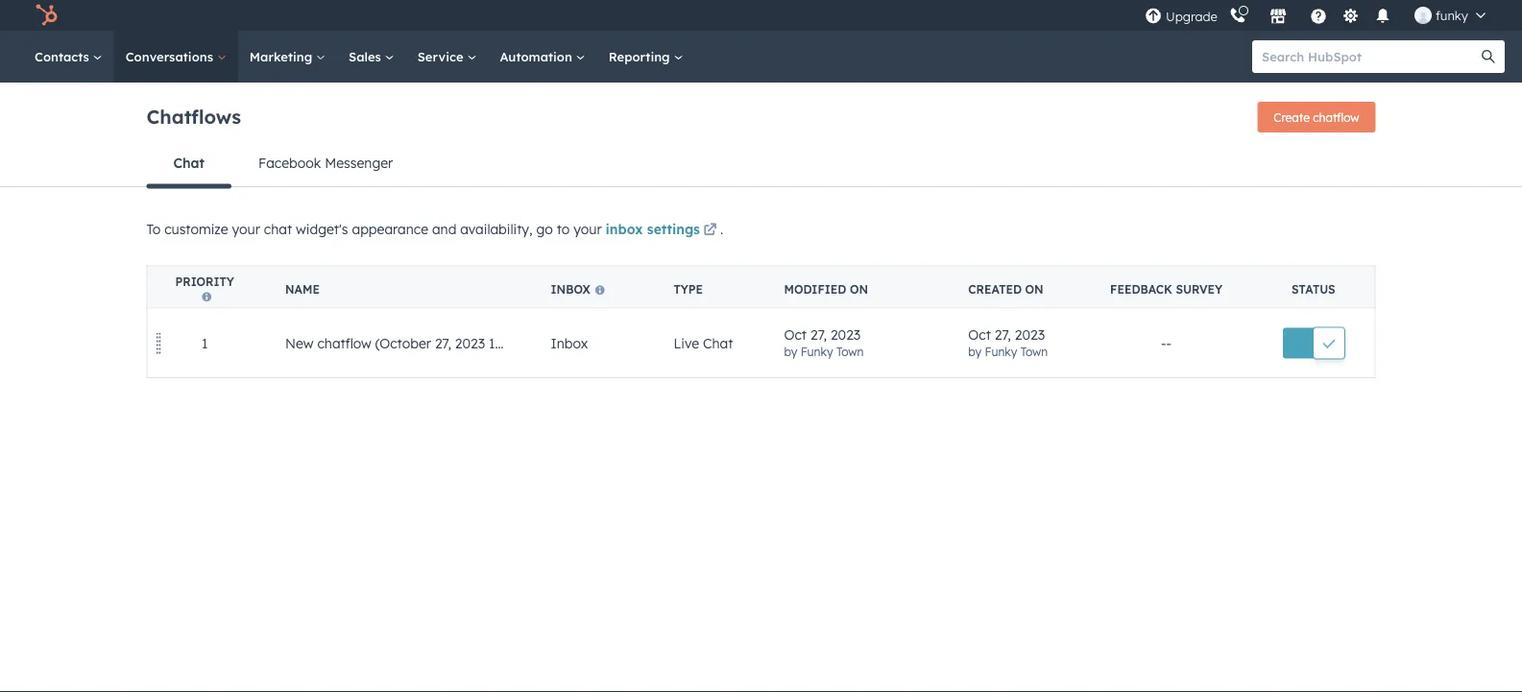 Task type: describe. For each thing, give the bounding box(es) containing it.
link opens in a new window image
[[703, 219, 717, 242]]

funky button
[[1403, 0, 1497, 31]]

1 oct 27, 2023 by funky town from the left
[[784, 326, 864, 359]]

2 - from the left
[[1166, 335, 1172, 351]]

on for created on
[[1025, 282, 1044, 296]]

10:58
[[489, 335, 522, 351]]

created
[[968, 282, 1022, 296]]

new chatflow (october 27, 2023 10:58 am) inbox
[[285, 335, 588, 351]]

1 oct from the left
[[784, 326, 807, 343]]

.
[[720, 221, 723, 238]]

appearance
[[352, 221, 428, 238]]

1 horizontal spatial 2023
[[831, 326, 861, 343]]

hubspot image
[[35, 4, 58, 27]]

Search HubSpot search field
[[1252, 40, 1487, 73]]

create chatflow
[[1274, 110, 1359, 124]]

feedback
[[1110, 282, 1172, 296]]

calling icon button
[[1221, 3, 1254, 28]]

settings image
[[1342, 8, 1359, 25]]

funky
[[1436, 7, 1468, 23]]

chat
[[264, 221, 292, 238]]

new
[[285, 335, 314, 351]]

0 horizontal spatial 27,
[[435, 335, 451, 351]]

name
[[285, 282, 320, 296]]

hubspot link
[[23, 4, 72, 27]]

on for modified on
[[850, 282, 868, 296]]

help button
[[1302, 0, 1335, 31]]

2 horizontal spatial 27,
[[995, 326, 1011, 343]]

facebook messenger button
[[231, 140, 420, 186]]

sales link
[[337, 31, 406, 83]]

reporting
[[609, 48, 674, 64]]

live chat
[[674, 335, 733, 351]]

automation
[[500, 48, 576, 64]]

marketplaces image
[[1269, 9, 1287, 26]]

1 town from the left
[[836, 344, 864, 359]]

conversations
[[126, 48, 217, 64]]

contacts
[[35, 48, 93, 64]]

chatflows
[[146, 104, 241, 128]]

2 horizontal spatial 2023
[[1015, 326, 1045, 343]]

2 inbox from the top
[[551, 335, 588, 351]]

feedback survey
[[1110, 282, 1223, 296]]

inbox settings
[[606, 221, 700, 238]]

settings link
[[1339, 5, 1363, 25]]

upgrade
[[1166, 9, 1218, 24]]

modified on
[[784, 282, 868, 296]]

1 horizontal spatial chat
[[703, 335, 733, 351]]

marketplaces button
[[1258, 0, 1298, 31]]

1 your from the left
[[232, 221, 260, 238]]

widget's
[[296, 221, 348, 238]]

search button
[[1472, 40, 1505, 73]]

inbox settings link
[[606, 219, 720, 242]]

automation link
[[488, 31, 597, 83]]

search image
[[1482, 50, 1495, 63]]

availability,
[[460, 221, 533, 238]]

and
[[432, 221, 456, 238]]

help image
[[1310, 9, 1327, 26]]

inbox
[[606, 221, 643, 238]]

am)
[[525, 335, 551, 351]]

settings
[[647, 221, 700, 238]]



Task type: vqa. For each thing, say whether or not it's contained in the screenshot.
'Cancel' button
no



Task type: locate. For each thing, give the bounding box(es) containing it.
1 by from the left
[[784, 344, 797, 359]]

inbox down the to
[[551, 282, 590, 296]]

1 horizontal spatial your
[[574, 221, 602, 238]]

to customize your chat widget's appearance and availability, go to your
[[146, 221, 606, 238]]

town down created on
[[1021, 344, 1048, 359]]

1 vertical spatial inbox
[[551, 335, 588, 351]]

town
[[836, 344, 864, 359], [1021, 344, 1048, 359]]

0 horizontal spatial 2023
[[455, 335, 485, 351]]

1 horizontal spatial 27,
[[810, 326, 827, 343]]

2023 down modified on
[[831, 326, 861, 343]]

your left chat
[[232, 221, 260, 238]]

by down the modified
[[784, 344, 797, 359]]

menu
[[1143, 0, 1499, 31]]

0 horizontal spatial on
[[850, 282, 868, 296]]

marketing link
[[238, 31, 337, 83]]

chat
[[173, 155, 205, 171], [703, 335, 733, 351]]

--
[[1161, 335, 1172, 351]]

to
[[557, 221, 570, 238]]

oct 27, 2023 by funky town down created on
[[968, 326, 1048, 359]]

service
[[417, 48, 467, 64]]

0 horizontal spatial chat
[[173, 155, 205, 171]]

0 vertical spatial chatflow
[[1313, 110, 1359, 124]]

1 - from the left
[[1161, 335, 1166, 351]]

1 horizontal spatial town
[[1021, 344, 1048, 359]]

1 horizontal spatial oct
[[968, 326, 991, 343]]

27,
[[810, 326, 827, 343], [995, 326, 1011, 343], [435, 335, 451, 351]]

-
[[1161, 335, 1166, 351], [1166, 335, 1172, 351]]

1 horizontal spatial chatflow
[[1313, 110, 1359, 124]]

inbox
[[551, 282, 590, 296], [551, 335, 588, 351]]

notifications button
[[1366, 0, 1399, 31]]

chatflow
[[1313, 110, 1359, 124], [317, 335, 371, 351]]

oct 27, 2023 by funky town
[[784, 326, 864, 359], [968, 326, 1048, 359]]

create chatflow button
[[1257, 102, 1376, 133]]

facebook
[[258, 155, 321, 171]]

create
[[1274, 110, 1310, 124]]

2 funky from the left
[[985, 344, 1017, 359]]

facebook messenger
[[258, 155, 393, 171]]

2 on from the left
[[1025, 282, 1044, 296]]

marketing
[[249, 48, 316, 64]]

0 horizontal spatial town
[[836, 344, 864, 359]]

chat button
[[146, 140, 231, 189]]

2 oct 27, 2023 by funky town from the left
[[968, 326, 1048, 359]]

0 vertical spatial chat
[[173, 155, 205, 171]]

reporting link
[[597, 31, 695, 83]]

2023 down created on
[[1015, 326, 1045, 343]]

navigation
[[146, 140, 1376, 189]]

funky down created on
[[985, 344, 1017, 359]]

survey
[[1176, 282, 1223, 296]]

0 horizontal spatial funky
[[801, 344, 833, 359]]

1 funky from the left
[[801, 344, 833, 359]]

oct
[[784, 326, 807, 343], [968, 326, 991, 343]]

0 horizontal spatial by
[[784, 344, 797, 359]]

sales
[[349, 48, 385, 64]]

priority
[[175, 275, 234, 289]]

2 your from the left
[[574, 221, 602, 238]]

by down created at the right
[[968, 344, 982, 359]]

2023 left '10:58'
[[455, 335, 485, 351]]

on right created at the right
[[1025, 282, 1044, 296]]

0 horizontal spatial chatflow
[[317, 335, 371, 351]]

chatflows banner
[[146, 96, 1376, 140]]

conversations link
[[114, 31, 238, 83]]

0 horizontal spatial oct 27, 2023 by funky town
[[784, 326, 864, 359]]

service link
[[406, 31, 488, 83]]

link opens in a new window image
[[703, 224, 717, 238]]

funky down the modified
[[801, 344, 833, 359]]

2023
[[831, 326, 861, 343], [1015, 326, 1045, 343], [455, 335, 485, 351]]

go
[[536, 221, 553, 238]]

status
[[1292, 282, 1335, 296]]

2 town from the left
[[1021, 344, 1048, 359]]

chat down chatflows
[[173, 155, 205, 171]]

(october
[[375, 335, 431, 351]]

0 vertical spatial inbox
[[551, 282, 590, 296]]

notifications image
[[1374, 9, 1391, 26]]

chatflow for create
[[1313, 110, 1359, 124]]

2 by from the left
[[968, 344, 982, 359]]

created on
[[968, 282, 1044, 296]]

1
[[202, 335, 208, 351]]

oct 27, 2023 by funky town down modified on
[[784, 326, 864, 359]]

oct down created at the right
[[968, 326, 991, 343]]

1 vertical spatial chatflow
[[317, 335, 371, 351]]

calling icon image
[[1229, 7, 1246, 25]]

funky town image
[[1414, 7, 1432, 24]]

1 horizontal spatial oct 27, 2023 by funky town
[[968, 326, 1048, 359]]

funky
[[801, 344, 833, 359], [985, 344, 1017, 359]]

1 horizontal spatial by
[[968, 344, 982, 359]]

27, down the modified
[[810, 326, 827, 343]]

1 horizontal spatial on
[[1025, 282, 1044, 296]]

0 horizontal spatial your
[[232, 221, 260, 238]]

chat right "live"
[[703, 335, 733, 351]]

your right the to
[[574, 221, 602, 238]]

to
[[146, 221, 161, 238]]

1 inbox from the top
[[551, 282, 590, 296]]

your
[[232, 221, 260, 238], [574, 221, 602, 238]]

chat inside button
[[173, 155, 205, 171]]

1 on from the left
[[850, 282, 868, 296]]

chatflow inside 'button'
[[1313, 110, 1359, 124]]

chatflow for new
[[317, 335, 371, 351]]

on right the modified
[[850, 282, 868, 296]]

27, down created on
[[995, 326, 1011, 343]]

chatflow right create
[[1313, 110, 1359, 124]]

live
[[674, 335, 699, 351]]

on
[[850, 282, 868, 296], [1025, 282, 1044, 296]]

oct down the modified
[[784, 326, 807, 343]]

menu containing funky
[[1143, 0, 1499, 31]]

1 horizontal spatial funky
[[985, 344, 1017, 359]]

messenger
[[325, 155, 393, 171]]

27, right (october
[[435, 335, 451, 351]]

modified
[[784, 282, 846, 296]]

1 vertical spatial chat
[[703, 335, 733, 351]]

contacts link
[[23, 31, 114, 83]]

by
[[784, 344, 797, 359], [968, 344, 982, 359]]

2 oct from the left
[[968, 326, 991, 343]]

town down modified on
[[836, 344, 864, 359]]

0 horizontal spatial oct
[[784, 326, 807, 343]]

inbox right '10:58'
[[551, 335, 588, 351]]

navigation containing chat
[[146, 140, 1376, 189]]

chatflow right new
[[317, 335, 371, 351]]

type
[[674, 282, 703, 296]]

customize
[[164, 221, 228, 238]]

upgrade image
[[1145, 8, 1162, 25]]



